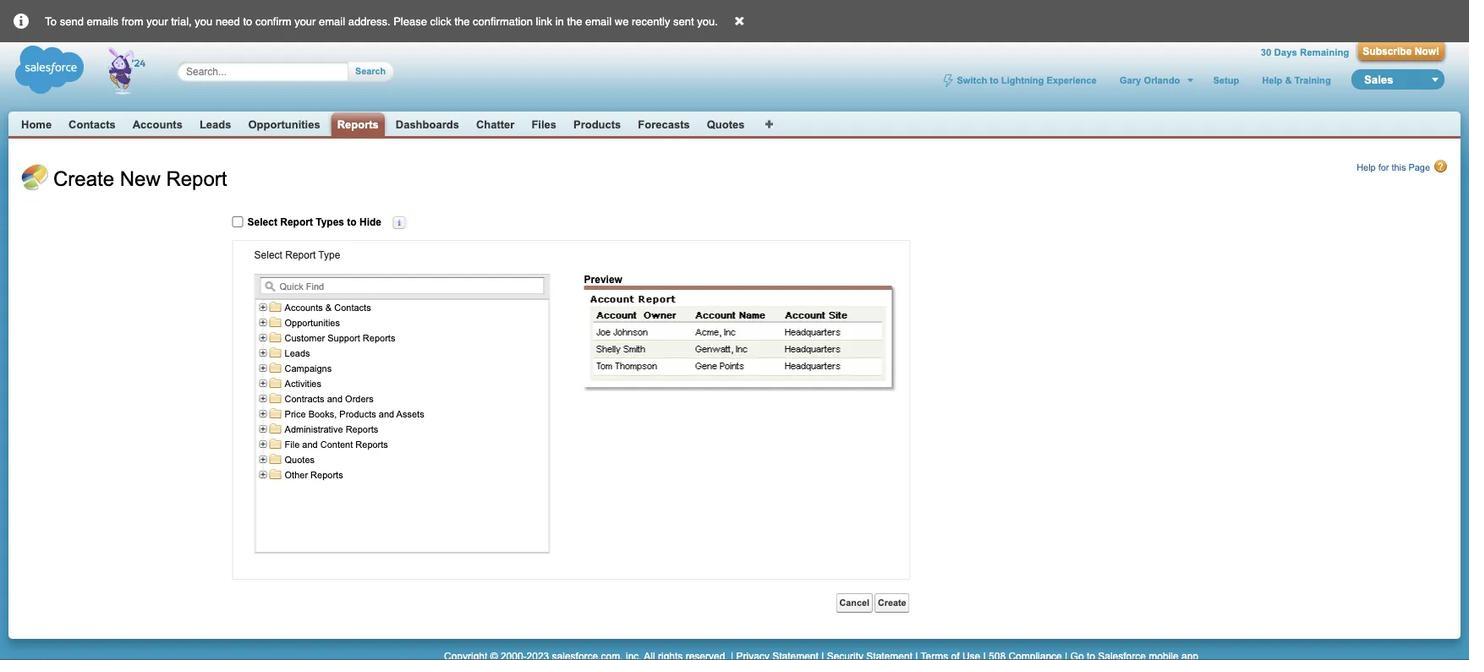 Task type: describe. For each thing, give the bounding box(es) containing it.
and for content
[[302, 440, 318, 450]]

campaigns link
[[283, 363, 334, 375]]

sales
[[1365, 73, 1394, 86]]

price books, products and assets
[[285, 409, 424, 420]]

help for help & training
[[1263, 75, 1283, 85]]

1 vertical spatial leads
[[285, 348, 310, 359]]

activities
[[285, 379, 322, 389]]

campaigns
[[285, 363, 332, 374]]

help & training link
[[1261, 75, 1333, 85]]

need
[[216, 15, 240, 28]]

other
[[285, 470, 308, 481]]

2 email from the left
[[586, 15, 612, 28]]

send
[[60, 15, 84, 28]]

1 vertical spatial opportunities link
[[283, 317, 343, 329]]

experience
[[1047, 75, 1097, 85]]

accounts for accounts & contacts
[[285, 303, 323, 313]]

report for select report type
[[285, 250, 316, 261]]

0 vertical spatial opportunities link
[[248, 118, 320, 131]]

you.
[[698, 15, 718, 28]]

link
[[536, 15, 553, 28]]

info image
[[0, 0, 42, 30]]

content
[[320, 440, 353, 450]]

assets
[[397, 409, 424, 420]]

please
[[394, 15, 427, 28]]

select report type
[[254, 250, 341, 261]]

from
[[122, 15, 144, 28]]

emails
[[87, 15, 119, 28]]

in
[[556, 15, 564, 28]]

help for this page link
[[1358, 160, 1449, 173]]

0 vertical spatial products
[[574, 118, 621, 131]]

Search... text field
[[186, 65, 332, 78]]

file and content reports
[[285, 440, 388, 450]]

0 horizontal spatial leads link
[[200, 118, 231, 131]]

recently
[[632, 15, 671, 28]]

types
[[316, 217, 344, 228]]

contracts
[[285, 394, 325, 404]]

create
[[53, 168, 114, 190]]

preview
[[584, 274, 623, 286]]

confirmation
[[473, 15, 533, 28]]

customer support reports link
[[283, 332, 398, 344]]

orders
[[345, 394, 374, 404]]

accounts & contacts
[[285, 303, 371, 313]]

0 horizontal spatial to
[[243, 15, 252, 28]]

this
[[1392, 162, 1407, 173]]

file
[[285, 440, 300, 450]]

price
[[285, 409, 306, 420]]

1 horizontal spatial quotes link
[[707, 118, 745, 131]]

reports link
[[337, 118, 379, 132]]

files
[[532, 118, 557, 131]]

lightning
[[1002, 75, 1045, 85]]

sent
[[674, 15, 694, 28]]

0 horizontal spatial quotes link
[[283, 454, 317, 466]]

and for orders
[[327, 394, 343, 404]]

forecasts
[[638, 118, 690, 131]]

new
[[120, 168, 161, 190]]

we
[[615, 15, 629, 28]]

you
[[195, 15, 213, 28]]

& for accounts
[[326, 303, 332, 313]]

setup
[[1214, 75, 1240, 85]]

customer support reports
[[285, 333, 396, 344]]

for
[[1379, 162, 1390, 173]]

0 vertical spatial report
[[166, 168, 227, 190]]

forecasts link
[[638, 118, 690, 131]]

home
[[21, 118, 52, 131]]

1 horizontal spatial contacts
[[334, 303, 371, 313]]

select for select report types to hide
[[248, 217, 277, 228]]

1 the from the left
[[455, 15, 470, 28]]

help & training
[[1263, 75, 1332, 85]]

books,
[[309, 409, 337, 420]]

gary orlando
[[1120, 75, 1181, 85]]

select report types to hide
[[248, 217, 382, 228]]



Task type: locate. For each thing, give the bounding box(es) containing it.
to right the "switch"
[[990, 75, 999, 85]]

training
[[1295, 75, 1332, 85]]

None text field
[[260, 278, 545, 294]]

& for help
[[1286, 75, 1293, 85]]

email
[[319, 15, 345, 28], [586, 15, 612, 28]]

0 horizontal spatial contacts
[[69, 118, 116, 131]]

activities link
[[283, 378, 324, 390]]

0 vertical spatial &
[[1286, 75, 1293, 85]]

1 vertical spatial leads link
[[283, 347, 313, 360]]

1 horizontal spatial and
[[327, 394, 343, 404]]

0 vertical spatial leads link
[[200, 118, 231, 131]]

contracts and orders
[[285, 394, 374, 404]]

switch to lightning experience link
[[941, 74, 1099, 88]]

create new report
[[53, 168, 227, 190]]

help
[[1263, 75, 1283, 85], [1358, 162, 1377, 173]]

contracts and orders link
[[283, 393, 376, 405]]

accounts up new
[[133, 118, 183, 131]]

files link
[[532, 118, 557, 131]]

page
[[1409, 162, 1431, 173]]

& up customer support reports
[[326, 303, 332, 313]]

1 horizontal spatial to
[[347, 217, 357, 228]]

price books, products and assets link
[[283, 408, 427, 421]]

products right files
[[574, 118, 621, 131]]

home link
[[21, 118, 52, 131]]

select down select report types to hide at the left
[[254, 250, 283, 261]]

None button
[[1358, 42, 1445, 60], [349, 61, 386, 82], [1358, 42, 1445, 60], [349, 61, 386, 82]]

report up select report type
[[280, 217, 313, 228]]

1 vertical spatial select
[[254, 250, 283, 261]]

report left the type
[[285, 250, 316, 261]]

the right in
[[567, 15, 583, 28]]

dashboards
[[396, 118, 459, 131]]

1 vertical spatial &
[[326, 303, 332, 313]]

select
[[248, 217, 277, 228], [254, 250, 283, 261]]

None submit
[[836, 594, 873, 614], [875, 594, 910, 614], [836, 594, 873, 614], [875, 594, 910, 614]]

opportunities down the "search..." text box
[[248, 118, 320, 131]]

accounts up customer on the left bottom of page
[[285, 303, 323, 313]]

1 vertical spatial contacts
[[334, 303, 371, 313]]

accounts
[[133, 118, 183, 131], [285, 303, 323, 313]]

and inside file and content reports link
[[302, 440, 318, 450]]

support
[[328, 333, 360, 344]]

2 vertical spatial and
[[302, 440, 318, 450]]

opportunities link
[[248, 118, 320, 131], [283, 317, 343, 329]]

report
[[166, 168, 227, 190], [280, 217, 313, 228], [285, 250, 316, 261]]

other reports link
[[283, 469, 346, 481]]

administrative
[[285, 424, 343, 435]]

opportunities
[[248, 118, 320, 131], [285, 318, 340, 328]]

0 horizontal spatial leads
[[200, 118, 231, 131]]

leads link
[[200, 118, 231, 131], [283, 347, 313, 360]]

quotes up other
[[285, 455, 315, 465]]

1 vertical spatial help
[[1358, 162, 1377, 173]]

switch
[[957, 75, 988, 85]]

products link
[[574, 118, 621, 131]]

address.
[[348, 15, 391, 28]]

products down orders
[[340, 409, 376, 420]]

your
[[147, 15, 168, 28], [295, 15, 316, 28]]

& left training
[[1286, 75, 1293, 85]]

confirm
[[255, 15, 292, 28]]

and inside price books, products and assets link
[[379, 409, 394, 420]]

0 horizontal spatial products
[[340, 409, 376, 420]]

None checkbox
[[232, 217, 243, 228]]

to left hide
[[347, 217, 357, 228]]

0 horizontal spatial help
[[1263, 75, 1283, 85]]

2 your from the left
[[295, 15, 316, 28]]

file and content reports link
[[283, 439, 391, 451]]

select for select report type
[[254, 250, 283, 261]]

accounts for accounts
[[133, 118, 183, 131]]

1 vertical spatial quotes
[[285, 455, 315, 465]]

report for select report types to hide
[[280, 217, 313, 228]]

and left assets
[[379, 409, 394, 420]]

2 the from the left
[[567, 15, 583, 28]]

click
[[430, 15, 452, 28]]

30 days remaining
[[1262, 47, 1350, 58]]

0 vertical spatial leads
[[200, 118, 231, 131]]

and
[[327, 394, 343, 404], [379, 409, 394, 420], [302, 440, 318, 450]]

1 horizontal spatial leads link
[[283, 347, 313, 360]]

email left the address.
[[319, 15, 345, 28]]

0 horizontal spatial your
[[147, 15, 168, 28]]

leads right accounts link
[[200, 118, 231, 131]]

1 vertical spatial products
[[340, 409, 376, 420]]

your left trial,
[[147, 15, 168, 28]]

and up books,
[[327, 394, 343, 404]]

help for help for this page
[[1358, 162, 1377, 173]]

1 horizontal spatial your
[[295, 15, 316, 28]]

1 horizontal spatial help
[[1358, 162, 1377, 173]]

1 vertical spatial report
[[280, 217, 313, 228]]

0 vertical spatial to
[[243, 15, 252, 28]]

1 horizontal spatial &
[[1286, 75, 1293, 85]]

leads link right accounts link
[[200, 118, 231, 131]]

1 vertical spatial and
[[379, 409, 394, 420]]

contacts down salesforce.com image
[[69, 118, 116, 131]]

administrative reports link
[[283, 424, 381, 436]]

0 vertical spatial help
[[1263, 75, 1283, 85]]

0 horizontal spatial email
[[319, 15, 345, 28]]

2 vertical spatial report
[[285, 250, 316, 261]]

customer
[[285, 333, 325, 344]]

2 vertical spatial to
[[347, 217, 357, 228]]

remaining
[[1301, 47, 1350, 58]]

email left we
[[586, 15, 612, 28]]

switch to lightning experience
[[957, 75, 1097, 85]]

1 horizontal spatial email
[[586, 15, 612, 28]]

to right need at the left
[[243, 15, 252, 28]]

help left 'for'
[[1358, 162, 1377, 173]]

and inside contracts and orders link
[[327, 394, 343, 404]]

0 vertical spatial opportunities
[[248, 118, 320, 131]]

1 vertical spatial quotes link
[[283, 454, 317, 466]]

your right confirm at the top left of the page
[[295, 15, 316, 28]]

dashboards link
[[396, 118, 459, 131]]

trial,
[[171, 15, 192, 28]]

0 vertical spatial and
[[327, 394, 343, 404]]

reports
[[337, 118, 379, 131], [363, 333, 396, 344], [346, 424, 378, 435], [356, 440, 388, 450], [311, 470, 343, 481]]

products
[[574, 118, 621, 131], [340, 409, 376, 420]]

opportunities link up customer on the left bottom of page
[[283, 317, 343, 329]]

chatter
[[476, 118, 515, 131]]

select up select report type
[[248, 217, 277, 228]]

contacts link
[[69, 118, 116, 131]]

accounts & contacts link
[[283, 302, 374, 314]]

quotes link
[[707, 118, 745, 131], [283, 454, 317, 466]]

help down the 30
[[1263, 75, 1283, 85]]

chatter link
[[476, 118, 515, 131]]

quotes link left the all tabs image
[[707, 118, 745, 131]]

1 horizontal spatial leads
[[285, 348, 310, 359]]

leads
[[200, 118, 231, 131], [285, 348, 310, 359]]

0 horizontal spatial and
[[302, 440, 318, 450]]

0 vertical spatial contacts
[[69, 118, 116, 131]]

salesforce.com image
[[11, 42, 159, 97]]

reports image
[[21, 164, 48, 191]]

0 horizontal spatial &
[[326, 303, 332, 313]]

leads link down customer on the left bottom of page
[[283, 347, 313, 360]]

to
[[45, 15, 57, 28]]

gary
[[1120, 75, 1142, 85]]

leads down customer on the left bottom of page
[[285, 348, 310, 359]]

1 vertical spatial to
[[990, 75, 999, 85]]

orlando
[[1144, 75, 1181, 85]]

opportunities link down the "search..." text box
[[248, 118, 320, 131]]

the right click
[[455, 15, 470, 28]]

quotes link up other
[[283, 454, 317, 466]]

2 horizontal spatial to
[[990, 75, 999, 85]]

all tabs image
[[765, 118, 775, 128]]

administrative reports
[[285, 424, 378, 435]]

1 email from the left
[[319, 15, 345, 28]]

2 horizontal spatial and
[[379, 409, 394, 420]]

1 horizontal spatial accounts
[[285, 303, 323, 313]]

days
[[1275, 47, 1298, 58]]

1 vertical spatial opportunities
[[285, 318, 340, 328]]

accounts link
[[133, 118, 183, 131]]

0 horizontal spatial quotes
[[285, 455, 315, 465]]

help for this page
[[1358, 162, 1431, 173]]

1 horizontal spatial the
[[567, 15, 583, 28]]

quotes left the all tabs image
[[707, 118, 745, 131]]

hide
[[360, 217, 382, 228]]

30 days remaining link
[[1262, 47, 1350, 58]]

1 horizontal spatial quotes
[[707, 118, 745, 131]]

setup link
[[1212, 75, 1242, 85]]

&
[[1286, 75, 1293, 85], [326, 303, 332, 313]]

and down administrative
[[302, 440, 318, 450]]

to send emails from your trial, you need to confirm your email address. please click the confirmation link in the email we recently sent you.
[[45, 15, 718, 28]]

close image
[[721, 2, 759, 28]]

report right new
[[166, 168, 227, 190]]

0 vertical spatial select
[[248, 217, 277, 228]]

other reports
[[285, 470, 343, 481]]

opportunities up customer on the left bottom of page
[[285, 318, 340, 328]]

1 your from the left
[[147, 15, 168, 28]]

0 horizontal spatial accounts
[[133, 118, 183, 131]]

0 horizontal spatial the
[[455, 15, 470, 28]]

0 vertical spatial accounts
[[133, 118, 183, 131]]

0 vertical spatial quotes link
[[707, 118, 745, 131]]

0 vertical spatial quotes
[[707, 118, 745, 131]]

30
[[1262, 47, 1272, 58]]

contacts up support
[[334, 303, 371, 313]]

1 horizontal spatial products
[[574, 118, 621, 131]]

1 vertical spatial accounts
[[285, 303, 323, 313]]

type
[[318, 250, 341, 261]]



Task type: vqa. For each thing, say whether or not it's contained in the screenshot.
Owned By Gary Orlando Last Modified Today At 11:23 Am
no



